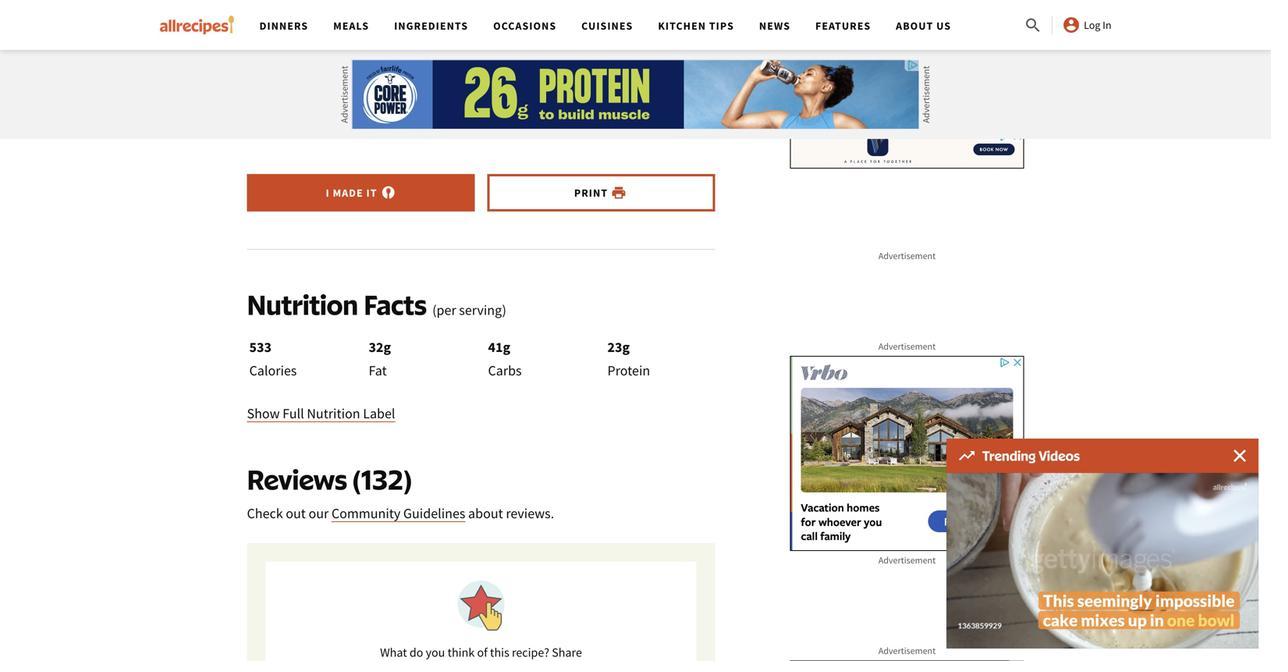 Task type: describe. For each thing, give the bounding box(es) containing it.
close image
[[1234, 450, 1247, 462]]

editor's note:
[[247, 47, 412, 80]]

i
[[326, 186, 330, 200]]

account image
[[1062, 16, 1081, 34]]

out
[[286, 505, 306, 522]]

recipe.
[[414, 117, 453, 134]]

features link
[[816, 19, 871, 33]]

of inside please note differences in the recipe name, as well as the cook time when using the magazine version of this recipe.
[[375, 117, 386, 134]]

reviews.
[[506, 505, 554, 522]]

ingredients link
[[394, 19, 468, 33]]

dinners
[[260, 19, 308, 33]]

differences
[[317, 95, 382, 113]]

print
[[574, 186, 608, 200]]

note
[[288, 95, 315, 113]]

23g
[[608, 339, 630, 356]]

using
[[676, 95, 708, 113]]

log in link
[[1062, 16, 1112, 34]]

fat
[[369, 362, 387, 380]]

version
[[329, 117, 372, 134]]

label
[[363, 405, 395, 422]]

recipe
[[421, 95, 457, 113]]

533
[[249, 339, 272, 356]]

video player application
[[947, 473, 1259, 649]]

made
[[333, 186, 364, 200]]

0 vertical spatial nutrition
[[247, 288, 358, 321]]

calories
[[249, 362, 297, 380]]

in
[[385, 95, 396, 113]]

i made it button
[[247, 174, 475, 212]]

what
[[380, 645, 407, 661]]

check out our community guidelines about reviews.
[[247, 505, 554, 522]]

home image
[[160, 16, 235, 34]]

videos
[[1039, 447, 1080, 464]]

full
[[283, 405, 304, 422]]

about us link
[[896, 19, 952, 33]]

occasions
[[493, 19, 557, 33]]

41g
[[488, 339, 511, 356]]

what do you think of this recipe? share
[[380, 645, 582, 661]]

kitchen tips link
[[658, 19, 734, 33]]

meals
[[333, 19, 369, 33]]

show
[[247, 405, 280, 422]]

32g fat
[[369, 339, 391, 380]]

about us
[[896, 19, 952, 33]]

kitchen
[[658, 19, 706, 33]]

2 as from the left
[[543, 95, 556, 113]]

it
[[366, 186, 377, 200]]

facts
[[364, 288, 427, 321]]

23g protein
[[608, 339, 650, 380]]

carbs
[[488, 362, 522, 380]]

cuisines link
[[582, 19, 633, 33]]

meals link
[[333, 19, 369, 33]]

nutrition facts (per serving)
[[247, 288, 507, 321]]

i made it
[[326, 186, 377, 200]]

tips
[[709, 19, 734, 33]]

reviews (132)
[[247, 463, 412, 496]]

serving)
[[459, 301, 507, 319]]

32g
[[369, 339, 391, 356]]

533 calories
[[249, 339, 297, 380]]

1 as from the left
[[500, 95, 513, 113]]

protein
[[608, 362, 650, 380]]

community guidelines link
[[332, 505, 466, 522]]

editor's
[[247, 47, 339, 80]]

when
[[641, 95, 674, 113]]



Task type: locate. For each thing, give the bounding box(es) containing it.
print button
[[487, 174, 715, 212]]

features
[[816, 19, 871, 33]]

share
[[552, 645, 582, 661]]

us
[[937, 19, 952, 33]]

please
[[247, 95, 285, 113]]

1 vertical spatial this
[[490, 645, 510, 661]]

nutrition up 533 on the bottom of page
[[247, 288, 358, 321]]

1 horizontal spatial this
[[490, 645, 510, 661]]

log in
[[1084, 18, 1112, 32]]

this down in at top left
[[389, 117, 411, 134]]

the down please
[[247, 117, 266, 134]]

1 horizontal spatial the
[[399, 95, 418, 113]]

trending
[[983, 447, 1036, 464]]

nutrition right full
[[307, 405, 360, 422]]

about
[[468, 505, 503, 522]]

log
[[1084, 18, 1101, 32]]

recipe?
[[512, 645, 550, 661]]

1 vertical spatial of
[[477, 645, 488, 661]]

guidelines
[[403, 505, 466, 522]]

as left well
[[500, 95, 513, 113]]

about
[[896, 19, 934, 33]]

kitchen tips
[[658, 19, 734, 33]]

(132)
[[353, 463, 412, 496]]

this
[[389, 117, 411, 134], [490, 645, 510, 661]]

of
[[375, 117, 386, 134], [477, 645, 488, 661]]

news link
[[759, 19, 791, 33]]

of inside what do you think of this recipe? share
[[477, 645, 488, 661]]

cuisines
[[582, 19, 633, 33]]

1 vertical spatial nutrition
[[307, 405, 360, 422]]

check
[[247, 505, 283, 522]]

our
[[309, 505, 329, 522]]

note:
[[344, 47, 412, 80]]

dinners link
[[260, 19, 308, 33]]

this left recipe?
[[490, 645, 510, 661]]

print image
[[611, 185, 627, 201]]

show full nutrition label
[[247, 405, 395, 422]]

nutrition
[[247, 288, 358, 321], [307, 405, 360, 422]]

reviews
[[247, 463, 347, 496]]

trending videos
[[983, 447, 1080, 464]]

41g carbs
[[488, 339, 522, 380]]

magazine
[[269, 117, 326, 134]]

name,
[[460, 95, 497, 113]]

the
[[399, 95, 418, 113], [558, 95, 578, 113], [247, 117, 266, 134]]

do
[[410, 645, 423, 661]]

1 horizontal spatial as
[[543, 95, 556, 113]]

well
[[516, 95, 540, 113]]

trending image
[[959, 451, 975, 461]]

2 horizontal spatial the
[[558, 95, 578, 113]]

cook
[[581, 95, 609, 113]]

think
[[448, 645, 475, 661]]

occasions link
[[493, 19, 557, 33]]

advertisement region
[[790, 52, 1024, 247], [352, 59, 920, 130], [790, 356, 1024, 551]]

news
[[759, 19, 791, 33]]

1 horizontal spatial of
[[477, 645, 488, 661]]

this inside please note differences in the recipe name, as well as the cook time when using the magazine version of this recipe.
[[389, 117, 411, 134]]

the left cook at left top
[[558, 95, 578, 113]]

time
[[612, 95, 638, 113]]

navigation
[[247, 0, 1024, 50]]

navigation containing dinners
[[247, 0, 1024, 50]]

0 horizontal spatial this
[[389, 117, 411, 134]]

show full nutrition label button
[[247, 403, 395, 425]]

as
[[500, 95, 513, 113], [543, 95, 556, 113]]

0 vertical spatial this
[[389, 117, 411, 134]]

the right in at top left
[[399, 95, 418, 113]]

community
[[332, 505, 401, 522]]

0 horizontal spatial the
[[247, 117, 266, 134]]

this inside what do you think of this recipe? share
[[490, 645, 510, 661]]

ingredients
[[394, 19, 468, 33]]

search image
[[1024, 16, 1043, 35]]

please note differences in the recipe name, as well as the cook time when using the magazine version of this recipe.
[[247, 95, 708, 134]]

0 horizontal spatial as
[[500, 95, 513, 113]]

of down in at top left
[[375, 117, 386, 134]]

0 vertical spatial of
[[375, 117, 386, 134]]

(per
[[432, 301, 456, 319]]

nutrition inside button
[[307, 405, 360, 422]]

of right think
[[477, 645, 488, 661]]

you
[[426, 645, 445, 661]]

as right well
[[543, 95, 556, 113]]

0 horizontal spatial of
[[375, 117, 386, 134]]

spoon image
[[381, 185, 396, 201]]

in
[[1103, 18, 1112, 32]]



Task type: vqa. For each thing, say whether or not it's contained in the screenshot.
"reviews (39)"
no



